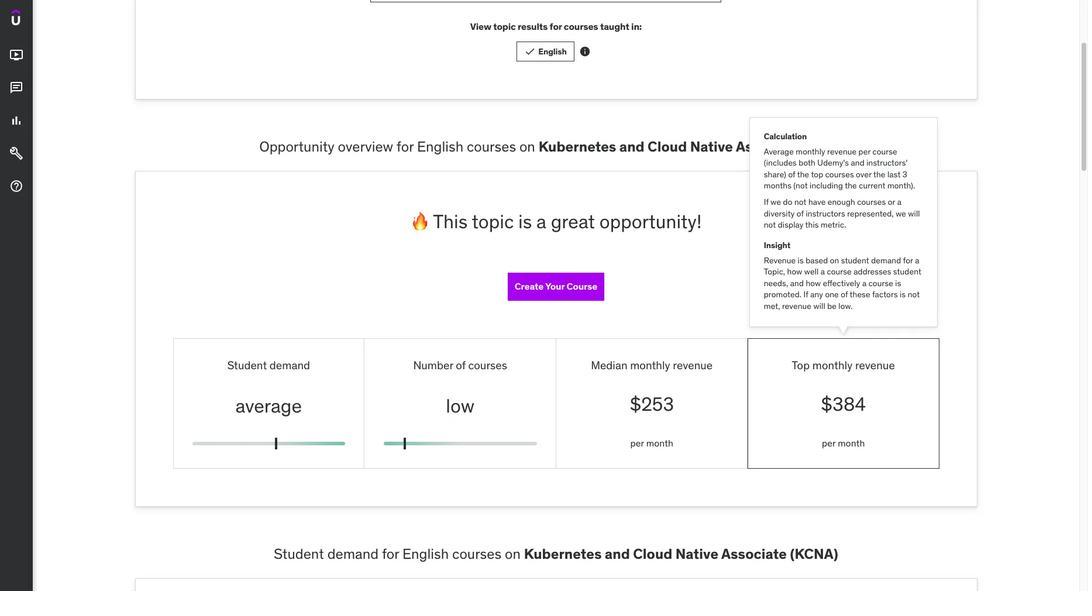 Task type: locate. For each thing, give the bounding box(es) containing it.
per month down the $384
[[823, 437, 866, 449]]

1 vertical spatial course
[[828, 267, 852, 277]]

we down the month).
[[896, 208, 907, 219]]

revenue
[[828, 146, 857, 157], [783, 301, 812, 311], [673, 358, 713, 372], [856, 358, 896, 372]]

effectively
[[824, 278, 861, 289]]

overview
[[338, 138, 393, 156]]

udemy image
[[12, 9, 65, 29]]

1 vertical spatial topic
[[472, 209, 514, 233]]

demand for student demand
[[270, 358, 310, 372]]

udemy's
[[818, 158, 850, 168]]

associate for student demand for english courses on kubernetes and cloud native associate (kcna)
[[722, 545, 788, 563]]

will down any
[[814, 301, 826, 311]]

monthly for $253
[[631, 358, 671, 372]]

1 horizontal spatial month
[[839, 437, 866, 449]]

1 vertical spatial we
[[896, 208, 907, 219]]

kubernetes for student demand for english courses on
[[524, 545, 602, 563]]

needs,
[[764, 278, 789, 289]]

per down $253
[[631, 437, 645, 449]]

english for opportunity overview for english courses on
[[417, 138, 464, 156]]

will down the month).
[[909, 208, 921, 219]]

we left the do
[[771, 197, 782, 207]]

not down diversity
[[764, 220, 777, 230]]

per month down $253
[[631, 437, 674, 449]]

courses
[[564, 20, 599, 32], [467, 138, 516, 156], [826, 169, 855, 180], [858, 197, 887, 207], [469, 358, 508, 372], [453, 545, 502, 563]]

student
[[842, 255, 870, 266], [894, 267, 922, 277]]

and inside calculation average monthly revenue per course (includes both udemy's and instructors' share) of the top courses over the last 3 months (not including the current month). if we do not have enough courses or a diversity of instructors represented, we will not display this metric.
[[852, 158, 865, 168]]

0 horizontal spatial how
[[788, 267, 803, 277]]

2 vertical spatial demand
[[328, 545, 379, 563]]

revenue inside calculation average monthly revenue per course (includes both udemy's and instructors' share) of the top courses over the last 3 months (not including the current month). if we do not have enough courses or a diversity of instructors represented, we will not display this metric.
[[828, 146, 857, 157]]

0 vertical spatial english
[[539, 46, 567, 57]]

do
[[784, 197, 793, 207]]

1 vertical spatial (kcna)
[[791, 545, 839, 563]]

$253
[[630, 392, 675, 416]]

is right the factors
[[900, 289, 906, 300]]

0 vertical spatial demand
[[872, 255, 902, 266]]

2 horizontal spatial demand
[[872, 255, 902, 266]]

1 per month from the left
[[631, 437, 674, 449]]

associate
[[736, 138, 802, 156], [722, 545, 788, 563]]

0 vertical spatial (kcna)
[[805, 138, 854, 156]]

1 horizontal spatial student
[[274, 545, 324, 563]]

taught
[[601, 20, 630, 32]]

per down the $384
[[823, 437, 836, 449]]

1 horizontal spatial demand
[[328, 545, 379, 563]]

medium image
[[9, 146, 23, 161]]

revenue up udemy's
[[828, 146, 857, 157]]

topic
[[494, 20, 516, 32], [472, 209, 514, 233]]

will
[[909, 208, 921, 219], [814, 301, 826, 311]]

how down well
[[806, 278, 822, 289]]

of up low.
[[841, 289, 849, 300]]

2 month from the left
[[839, 437, 866, 449]]

0 vertical spatial cloud
[[648, 138, 688, 156]]

the
[[798, 169, 810, 180], [874, 169, 886, 180], [846, 181, 858, 191]]

0 vertical spatial we
[[771, 197, 782, 207]]

topic right view
[[494, 20, 516, 32]]

1 vertical spatial on
[[831, 255, 840, 266]]

is
[[519, 209, 532, 233], [798, 255, 804, 266], [896, 278, 902, 289], [900, 289, 906, 300]]

course up instructors'
[[873, 146, 898, 157]]

months
[[764, 181, 792, 191]]

course up effectively on the top right of the page
[[828, 267, 852, 277]]

1 vertical spatial native
[[676, 545, 719, 563]]

current
[[860, 181, 886, 191]]

month
[[647, 437, 674, 449], [839, 437, 866, 449]]

low.
[[839, 301, 853, 311]]

demand inside insight revenue is based on student demand for a topic, how well a course addresses student needs, and how effectively a course is promoted. if any one of these factors is not met, revenue will be low.
[[872, 255, 902, 266]]

(kcna) for student demand for english courses on kubernetes and cloud native associate (kcna)
[[791, 545, 839, 563]]

per month
[[631, 437, 674, 449], [823, 437, 866, 449]]

monthly right top
[[813, 358, 853, 372]]

1 vertical spatial demand
[[270, 358, 310, 372]]

get info image
[[579, 46, 591, 57]]

is left based
[[798, 255, 804, 266]]

per
[[859, 146, 871, 157], [631, 437, 645, 449], [823, 437, 836, 449]]

this
[[433, 209, 468, 233]]

the down over
[[846, 181, 858, 191]]

1 vertical spatial cloud
[[634, 545, 673, 563]]

calculation average monthly revenue per course (includes both udemy's and instructors' share) of the top courses over the last 3 months (not including the current month). if we do not have enough courses or a diversity of instructors represented, we will not display this metric.
[[764, 131, 921, 230]]

0 horizontal spatial demand
[[270, 358, 310, 372]]

is left "great"
[[519, 209, 532, 233]]

2 horizontal spatial per
[[859, 146, 871, 157]]

0 vertical spatial not
[[795, 197, 807, 207]]

diversity
[[764, 208, 795, 219]]

per up over
[[859, 146, 871, 157]]

the up (not
[[798, 169, 810, 180]]

view
[[471, 20, 492, 32]]

instructors'
[[867, 158, 908, 168]]

your
[[546, 280, 565, 292]]

(kcna)
[[805, 138, 854, 156], [791, 545, 839, 563]]

1 horizontal spatial not
[[795, 197, 807, 207]]

1 horizontal spatial will
[[909, 208, 921, 219]]

number
[[414, 358, 454, 372]]

native for opportunity overview for english courses on kubernetes and cloud native associate (kcna)
[[691, 138, 734, 156]]

not
[[795, 197, 807, 207], [764, 220, 777, 230], [908, 289, 921, 300]]

monthly up $253
[[631, 358, 671, 372]]

0 vertical spatial will
[[909, 208, 921, 219]]

this
[[806, 220, 819, 230]]

1 vertical spatial will
[[814, 301, 826, 311]]

0 vertical spatial how
[[788, 267, 803, 277]]

2 medium image from the top
[[9, 81, 23, 95]]

student up the factors
[[894, 267, 922, 277]]

2 vertical spatial not
[[908, 289, 921, 300]]

top monthly revenue
[[792, 358, 896, 372]]

display
[[779, 220, 804, 230]]

create your course
[[515, 280, 598, 292]]

for inside insight revenue is based on student demand for a topic, how well a course addresses student needs, and how effectively a course is promoted. if any one of these factors is not met, revenue will be low.
[[904, 255, 914, 266]]

month down $253
[[647, 437, 674, 449]]

if left any
[[804, 289, 809, 300]]

1 vertical spatial english
[[417, 138, 464, 156]]

student up addresses
[[842, 255, 870, 266]]

1 vertical spatial not
[[764, 220, 777, 230]]

0 horizontal spatial per month
[[631, 437, 674, 449]]

(kcna) for opportunity overview for english courses on kubernetes and cloud native associate (kcna)
[[805, 138, 854, 156]]

student
[[227, 358, 267, 372], [274, 545, 324, 563]]

instructors
[[806, 208, 846, 219]]

2 vertical spatial english
[[403, 545, 449, 563]]

0 vertical spatial associate
[[736, 138, 802, 156]]

1 horizontal spatial we
[[896, 208, 907, 219]]

revenue down promoted.
[[783, 301, 812, 311]]

if up diversity
[[764, 197, 769, 207]]

3
[[903, 169, 908, 180]]

and
[[620, 138, 645, 156], [852, 158, 865, 168], [791, 278, 804, 289], [605, 545, 630, 563]]

well
[[805, 267, 819, 277]]

a
[[898, 197, 902, 207], [537, 209, 547, 233], [916, 255, 920, 266], [821, 267, 826, 277], [863, 278, 867, 289]]

course
[[873, 146, 898, 157], [828, 267, 852, 277], [869, 278, 894, 289]]

will inside insight revenue is based on student demand for a topic, how well a course addresses student needs, and how effectively a course is promoted. if any one of these factors is not met, revenue will be low.
[[814, 301, 826, 311]]

opportunity!
[[600, 209, 702, 233]]

0 vertical spatial course
[[873, 146, 898, 157]]

0 horizontal spatial we
[[771, 197, 782, 207]]

0 vertical spatial student
[[842, 255, 870, 266]]

average
[[764, 146, 794, 157]]

of
[[789, 169, 796, 180], [797, 208, 804, 219], [841, 289, 849, 300], [456, 358, 466, 372]]

course up the factors
[[869, 278, 894, 289]]

monthly for $384
[[813, 358, 853, 372]]

in:
[[632, 20, 642, 32]]

topic,
[[764, 267, 786, 277]]

0 vertical spatial on
[[520, 138, 536, 156]]

1 vertical spatial associate
[[722, 545, 788, 563]]

demand
[[872, 255, 902, 266], [270, 358, 310, 372], [328, 545, 379, 563]]

month down the $384
[[839, 437, 866, 449]]

cloud
[[648, 138, 688, 156], [634, 545, 673, 563]]

0 vertical spatial kubernetes
[[539, 138, 617, 156]]

0 vertical spatial student
[[227, 358, 267, 372]]

per month for $384
[[823, 437, 866, 449]]

any
[[811, 289, 824, 300]]

2 vertical spatial on
[[505, 545, 521, 563]]

how
[[788, 267, 803, 277], [806, 278, 822, 289]]

revenue
[[764, 255, 796, 266]]

native
[[691, 138, 734, 156], [676, 545, 719, 563]]

how left well
[[788, 267, 803, 277]]

the up current
[[874, 169, 886, 180]]

0 vertical spatial native
[[691, 138, 734, 156]]

we
[[771, 197, 782, 207], [896, 208, 907, 219]]

native for student demand for english courses on kubernetes and cloud native associate (kcna)
[[676, 545, 719, 563]]

will inside calculation average monthly revenue per course (includes both udemy's and instructors' share) of the top courses over the last 3 months (not including the current month). if we do not have enough courses or a diversity of instructors represented, we will not display this metric.
[[909, 208, 921, 219]]

1 vertical spatial kubernetes
[[524, 545, 602, 563]]

$384
[[822, 392, 867, 416]]

not right the factors
[[908, 289, 921, 300]]

one
[[826, 289, 839, 300]]

not right the do
[[795, 197, 807, 207]]

over
[[857, 169, 872, 180]]

1 horizontal spatial if
[[804, 289, 809, 300]]

1 medium image from the top
[[9, 48, 23, 62]]

topic right this
[[472, 209, 514, 233]]

1 horizontal spatial how
[[806, 278, 822, 289]]

2 horizontal spatial not
[[908, 289, 921, 300]]

1 month from the left
[[647, 437, 674, 449]]

promoted.
[[764, 289, 802, 300]]

for
[[550, 20, 562, 32], [397, 138, 414, 156], [904, 255, 914, 266], [382, 545, 399, 563]]

0 vertical spatial if
[[764, 197, 769, 207]]

medium image
[[9, 48, 23, 62], [9, 81, 23, 95], [9, 114, 23, 128], [9, 179, 23, 193]]

0 horizontal spatial month
[[647, 437, 674, 449]]

0 horizontal spatial if
[[764, 197, 769, 207]]

month for $384
[[839, 437, 866, 449]]

if inside insight revenue is based on student demand for a topic, how well a course addresses student needs, and how effectively a course is promoted. if any one of these factors is not met, revenue will be low.
[[804, 289, 809, 300]]

0 horizontal spatial per
[[631, 437, 645, 449]]

median monthly revenue
[[591, 358, 713, 372]]

on
[[520, 138, 536, 156], [831, 255, 840, 266], [505, 545, 521, 563]]

3 medium image from the top
[[9, 114, 23, 128]]

monthly
[[796, 146, 826, 157], [631, 358, 671, 372], [813, 358, 853, 372]]

0 horizontal spatial student
[[227, 358, 267, 372]]

1 vertical spatial if
[[804, 289, 809, 300]]

monthly up both
[[796, 146, 826, 157]]

1 horizontal spatial per month
[[823, 437, 866, 449]]

1 vertical spatial student
[[274, 545, 324, 563]]

1 horizontal spatial per
[[823, 437, 836, 449]]

2 per month from the left
[[823, 437, 866, 449]]

0 horizontal spatial will
[[814, 301, 826, 311]]

of right number
[[456, 358, 466, 372]]

english
[[539, 46, 567, 57], [417, 138, 464, 156], [403, 545, 449, 563]]

1 vertical spatial student
[[894, 267, 922, 277]]

kubernetes
[[539, 138, 617, 156], [524, 545, 602, 563]]

1 horizontal spatial student
[[894, 267, 922, 277]]

2 horizontal spatial the
[[874, 169, 886, 180]]

per for $253
[[631, 437, 645, 449]]



Task type: describe. For each thing, give the bounding box(es) containing it.
including
[[810, 181, 844, 191]]

average
[[236, 394, 302, 418]]

of up display
[[797, 208, 804, 219]]

🔥
[[411, 209, 429, 233]]

revenue up $253
[[673, 358, 713, 372]]

on for opportunity overview for english courses on kubernetes and cloud native associate (kcna)
[[520, 138, 536, 156]]

last
[[888, 169, 901, 180]]

create
[[515, 280, 544, 292]]

insight revenue is based on student demand for a topic, how well a course addresses student needs, and how effectively a course is promoted. if any one of these factors is not met, revenue will be low.
[[764, 240, 922, 311]]

is up the factors
[[896, 278, 902, 289]]

associate for opportunity overview for english courses on kubernetes and cloud native associate (kcna)
[[736, 138, 802, 156]]

revenue inside insight revenue is based on student demand for a topic, how well a course addresses student needs, and how effectively a course is promoted. if any one of these factors is not met, revenue will be low.
[[783, 301, 812, 311]]

per inside calculation average monthly revenue per course (includes both udemy's and instructors' share) of the top courses over the last 3 months (not including the current month). if we do not have enough courses or a diversity of instructors represented, we will not display this metric.
[[859, 146, 871, 157]]

on inside insight revenue is based on student demand for a topic, how well a course addresses student needs, and how effectively a course is promoted. if any one of these factors is not met, revenue will be low.
[[831, 255, 840, 266]]

e.g. Photography, Travel Photography, JavaScript text field
[[370, 0, 722, 2]]

1 horizontal spatial the
[[846, 181, 858, 191]]

top
[[812, 169, 824, 180]]

metric.
[[821, 220, 847, 230]]

based
[[806, 255, 829, 266]]

of up (not
[[789, 169, 796, 180]]

4 medium image from the top
[[9, 179, 23, 193]]

cloud for opportunity overview for english courses on
[[648, 138, 688, 156]]

share)
[[764, 169, 787, 180]]

(includes
[[764, 158, 797, 168]]

have
[[809, 197, 826, 207]]

course
[[567, 280, 598, 292]]

cloud for student demand for english courses on
[[634, 545, 673, 563]]

on for student demand for english courses on kubernetes and cloud native associate (kcna)
[[505, 545, 521, 563]]

view topic results for courses taught in:
[[471, 20, 642, 32]]

these
[[850, 289, 871, 300]]

a inside calculation average monthly revenue per course (includes both udemy's and instructors' share) of the top courses over the last 3 months (not including the current month). if we do not have enough courses or a diversity of instructors represented, we will not display this metric.
[[898, 197, 902, 207]]

0 horizontal spatial student
[[842, 255, 870, 266]]

create your course link
[[508, 273, 605, 301]]

1 vertical spatial how
[[806, 278, 822, 289]]

or
[[889, 197, 896, 207]]

median
[[591, 358, 628, 372]]

of inside insight revenue is based on student demand for a topic, how well a course addresses student needs, and how effectively a course is promoted. if any one of these factors is not met, revenue will be low.
[[841, 289, 849, 300]]

not inside insight revenue is based on student demand for a topic, how well a course addresses student needs, and how effectively a course is promoted. if any one of these factors is not met, revenue will be low.
[[908, 289, 921, 300]]

revenue up the $384
[[856, 358, 896, 372]]

english for student demand for english courses on
[[403, 545, 449, 563]]

enough
[[828, 197, 856, 207]]

addresses
[[854, 267, 892, 277]]

per month for $253
[[631, 437, 674, 449]]

top
[[792, 358, 810, 372]]

factors
[[873, 289, 899, 300]]

student for student demand
[[227, 358, 267, 372]]

per for $384
[[823, 437, 836, 449]]

0 horizontal spatial the
[[798, 169, 810, 180]]

low
[[446, 394, 475, 418]]

month).
[[888, 181, 916, 191]]

represented,
[[848, 208, 894, 219]]

opportunity
[[259, 138, 335, 156]]

demand for student demand for english courses on kubernetes and cloud native associate (kcna)
[[328, 545, 379, 563]]

and inside insight revenue is based on student demand for a topic, how well a course addresses student needs, and how effectively a course is promoted. if any one of these factors is not met, revenue will be low.
[[791, 278, 804, 289]]

results
[[518, 20, 548, 32]]

student demand
[[227, 358, 310, 372]]

monthly inside calculation average monthly revenue per course (includes both udemy's and instructors' share) of the top courses over the last 3 months (not including the current month). if we do not have enough courses or a diversity of instructors represented, we will not display this metric.
[[796, 146, 826, 157]]

🔥 this topic is a great opportunity!
[[411, 209, 702, 233]]

both
[[799, 158, 816, 168]]

small image
[[525, 46, 536, 57]]

course inside calculation average monthly revenue per course (includes both udemy's and instructors' share) of the top courses over the last 3 months (not including the current month). if we do not have enough courses or a diversity of instructors represented, we will not display this metric.
[[873, 146, 898, 157]]

great
[[551, 209, 595, 233]]

opportunity overview for english courses on kubernetes and cloud native associate (kcna)
[[259, 138, 854, 156]]

student for student demand for english courses on kubernetes and cloud native associate (kcna)
[[274, 545, 324, 563]]

2 vertical spatial course
[[869, 278, 894, 289]]

if inside calculation average monthly revenue per course (includes both udemy's and instructors' share) of the top courses over the last 3 months (not including the current month). if we do not have enough courses or a diversity of instructors represented, we will not display this metric.
[[764, 197, 769, 207]]

0 horizontal spatial not
[[764, 220, 777, 230]]

(not
[[794, 181, 808, 191]]

number of courses
[[414, 358, 508, 372]]

insight
[[764, 240, 791, 250]]

met,
[[764, 301, 781, 311]]

calculation
[[764, 131, 807, 142]]

month for $253
[[647, 437, 674, 449]]

kubernetes for opportunity overview for english courses on
[[539, 138, 617, 156]]

student demand for english courses on kubernetes and cloud native associate (kcna)
[[274, 545, 839, 563]]

be
[[828, 301, 837, 311]]

0 vertical spatial topic
[[494, 20, 516, 32]]



Task type: vqa. For each thing, say whether or not it's contained in the screenshot.
share) at the top right
yes



